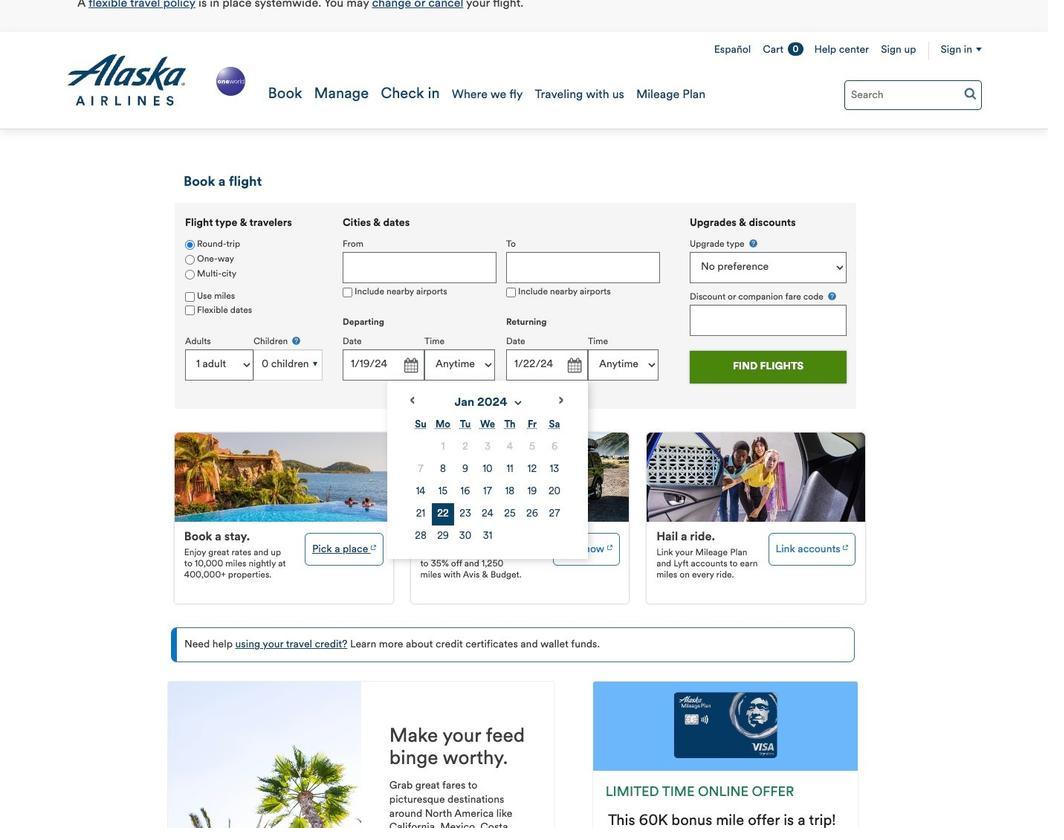 Task type: vqa. For each thing, say whether or not it's contained in the screenshot.
Offers on the right top
no



Task type: locate. For each thing, give the bounding box(es) containing it.
oneworld logo image
[[213, 64, 248, 99]]

  checkbox
[[185, 292, 195, 302]]

grid
[[410, 414, 566, 548]]

1   radio from the top
[[185, 240, 195, 250]]

None text field
[[343, 252, 497, 283]]

option group
[[185, 238, 323, 283]]

row
[[410, 436, 566, 459], [410, 459, 566, 481], [410, 481, 566, 503], [410, 503, 566, 526], [410, 526, 566, 548]]

0 vertical spatial   radio
[[185, 240, 195, 250]]

0 horizontal spatial group
[[175, 203, 332, 400]]

1 horizontal spatial group
[[343, 218, 670, 559]]

cell
[[432, 436, 454, 459], [454, 436, 477, 459], [477, 436, 499, 459], [499, 436, 521, 459], [521, 436, 544, 459], [544, 436, 566, 459], [410, 459, 432, 481], [432, 459, 454, 481], [454, 459, 477, 481], [477, 459, 499, 481], [499, 459, 521, 481], [521, 459, 544, 481], [544, 459, 566, 481], [410, 481, 432, 503], [432, 481, 454, 503], [454, 481, 477, 503], [477, 481, 499, 503], [499, 481, 521, 503], [521, 481, 544, 503], [544, 481, 566, 503], [410, 503, 432, 526], [432, 503, 454, 526], [454, 503, 477, 526], [477, 503, 499, 526], [499, 503, 521, 526], [521, 503, 544, 526], [544, 503, 566, 526], [410, 526, 432, 548], [432, 526, 454, 548], [454, 526, 477, 548], [477, 526, 499, 548]]

group
[[175, 203, 332, 400], [343, 218, 670, 559], [690, 238, 847, 336]]

None submit
[[690, 351, 847, 384]]

photo of an suv driving towards a mountain image
[[411, 433, 629, 522]]

  radio
[[185, 240, 195, 250], [185, 255, 195, 264]]

alaska airlines logo image
[[66, 54, 187, 106]]

None checkbox
[[506, 288, 516, 297]]

book a stay image
[[371, 540, 376, 553]]

None checkbox
[[343, 288, 353, 297], [185, 306, 195, 316], [343, 288, 353, 297], [185, 306, 195, 316]]

photo of a hotel with a swimming pool and palm trees image
[[175, 433, 393, 522]]

None text field
[[506, 252, 660, 283], [690, 305, 847, 336], [343, 349, 425, 381], [506, 349, 588, 381], [506, 252, 660, 283], [690, 305, 847, 336], [343, 349, 425, 381], [506, 349, 588, 381]]

header nav bar navigation
[[0, 32, 1049, 129]]

1 vertical spatial   radio
[[185, 255, 195, 264]]

none text field inside 'group'
[[343, 252, 497, 283]]

2 horizontal spatial group
[[690, 238, 847, 336]]

4 row from the top
[[410, 503, 566, 526]]



Task type: describe. For each thing, give the bounding box(es) containing it.
rent now image
[[607, 540, 612, 553]]

Search text field
[[845, 80, 982, 110]]

5 row from the top
[[410, 526, 566, 548]]

open datepicker image
[[400, 355, 421, 376]]

3 row from the top
[[410, 481, 566, 503]]

  radio
[[185, 270, 195, 279]]

some kids opening a door image
[[647, 433, 866, 522]]

book rides image
[[844, 540, 849, 553]]

2 row from the top
[[410, 459, 566, 481]]

1 row from the top
[[410, 436, 566, 459]]

open datepicker image
[[564, 355, 585, 376]]

search button image
[[965, 87, 977, 100]]

2   radio from the top
[[185, 255, 195, 264]]



